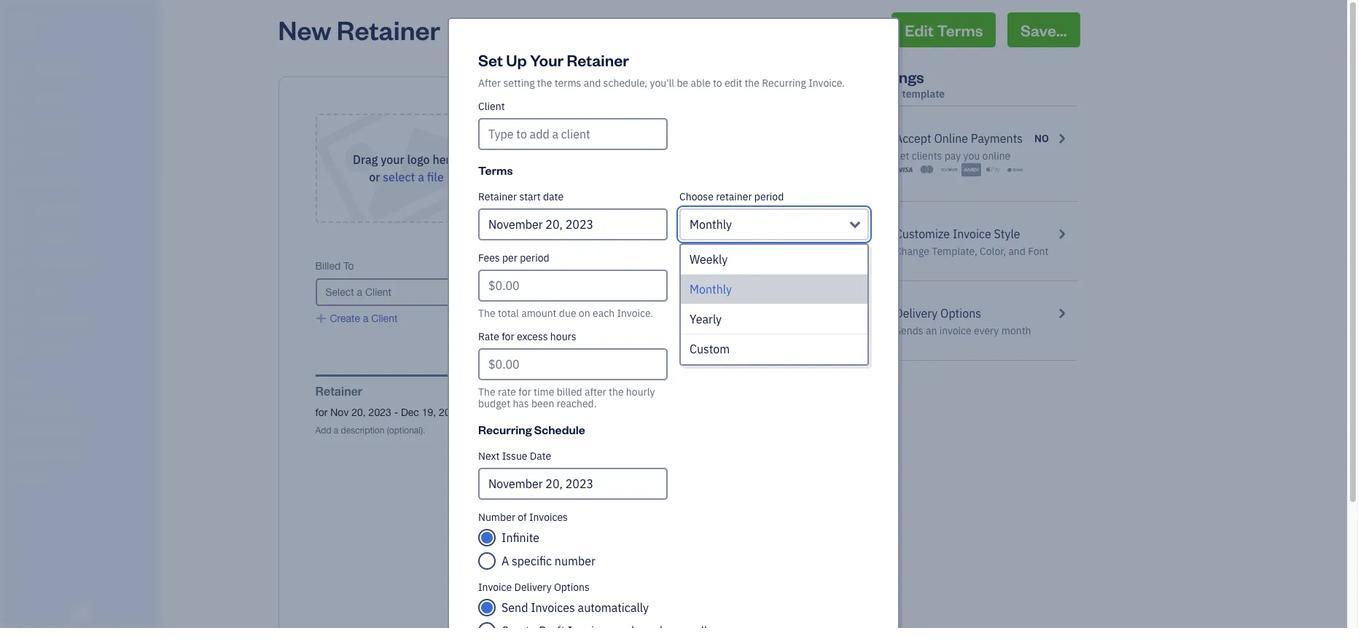 Task type: locate. For each thing, give the bounding box(es) containing it.
next
[[479, 450, 500, 463]]

nov
[[331, 407, 349, 419]]

invoice down a
[[479, 581, 512, 595]]

2 vertical spatial due
[[659, 590, 677, 602]]

0 vertical spatial terms
[[937, 20, 984, 40]]

and down style
[[1009, 245, 1026, 258]]

0 vertical spatial for
[[502, 330, 515, 344]]

2 vertical spatial terms
[[503, 407, 530, 419]]

invoices down invoice delivery options
[[531, 601, 575, 616]]

date inside date of issue 11/20/2023
[[472, 260, 493, 272]]

a for client
[[363, 313, 369, 325]]

number
[[617, 260, 653, 272], [479, 511, 516, 524]]

options inside option group
[[554, 581, 590, 595]]

due up monthly option
[[762, 260, 781, 272]]

of up infinite
[[518, 511, 527, 524]]

0 vertical spatial monthly
[[690, 217, 732, 232]]

monthly
[[690, 217, 732, 232], [690, 282, 732, 297]]

invoices
[[530, 511, 568, 524], [531, 601, 575, 616]]

1 vertical spatial and
[[1009, 245, 1026, 258]]

date down recurring schedule
[[530, 450, 552, 463]]

number up infinite
[[479, 511, 516, 524]]

Hours per period text field
[[680, 270, 870, 302]]

1 vertical spatial options
[[554, 581, 590, 595]]

the rate for time billed after the hourly budget has been reached.
[[479, 386, 655, 411]]

1 horizontal spatial and
[[1009, 245, 1026, 258]]

amount for amount due $0.00
[[724, 260, 760, 272]]

0 horizontal spatial the
[[537, 77, 552, 90]]

the total amount due on each invoice.
[[479, 307, 654, 320]]

1 chevronright image from the top
[[1056, 130, 1069, 147]]

0 vertical spatial invoice.
[[809, 77, 845, 90]]

2 horizontal spatial a
[[657, 491, 663, 503]]

invoices up infinite
[[530, 511, 568, 524]]

$0.00
[[744, 271, 810, 301]]

date up 11/20/2023
[[472, 260, 493, 272]]

0 horizontal spatial for
[[315, 407, 328, 419]]

freshbooks image
[[69, 605, 92, 623]]

period
[[755, 190, 784, 204], [520, 252, 550, 265], [727, 252, 757, 265]]

1 vertical spatial amount
[[620, 590, 656, 602]]

0 vertical spatial chevronright image
[[1056, 130, 1069, 147]]

invoice inside invoice number 0000001
[[581, 260, 614, 272]]

invoice up the change template, color, and font
[[953, 227, 992, 241]]

online
[[983, 150, 1011, 163]]

due up rate
[[472, 305, 490, 317]]

1 vertical spatial recurring
[[479, 422, 532, 438]]

of inside date of issue 11/20/2023
[[496, 260, 505, 272]]

invoice number 0000001
[[581, 260, 653, 285]]

0 horizontal spatial delivery
[[515, 581, 552, 595]]

list box inside set up your retainer dialog
[[681, 245, 868, 365]]

1 horizontal spatial options
[[941, 306, 982, 321]]

1 vertical spatial delivery
[[515, 581, 552, 595]]

the for retainer
[[537, 77, 552, 90]]

1 horizontal spatial invoice
[[581, 260, 614, 272]]

refresh image
[[874, 305, 887, 322]]

monthly down weekly
[[690, 282, 732, 297]]

delivery up sends
[[896, 306, 938, 321]]

0 vertical spatial the
[[479, 307, 496, 320]]

2023 right 19,
[[439, 407, 462, 419]]

0 horizontal spatial recurring
[[479, 422, 532, 438]]

0 horizontal spatial edit
[[482, 407, 500, 419]]

number inside invoice number 0000001
[[617, 260, 653, 272]]

2 horizontal spatial for
[[519, 386, 532, 399]]

of inside set up your retainer dialog
[[518, 511, 527, 524]]

edit terms button for new retainer
[[892, 12, 997, 47]]

invoice
[[940, 325, 972, 338]]

due
[[762, 260, 781, 272], [472, 305, 490, 317], [659, 590, 677, 602]]

edit terms button up the 'settings for this template'
[[892, 12, 997, 47]]

a inside button
[[363, 313, 369, 325]]

a right add
[[657, 491, 663, 503]]

client down the after
[[479, 100, 505, 113]]

settings for this template
[[865, 66, 946, 101]]

1 horizontal spatial delivery
[[896, 306, 938, 321]]

1 vertical spatial the
[[479, 386, 496, 399]]

the inside the rate for time billed after the hourly budget has been reached.
[[479, 386, 496, 399]]

amount
[[724, 260, 760, 272], [620, 590, 656, 602]]

dec
[[401, 407, 419, 419]]

plus image
[[315, 312, 327, 325]]

0 horizontal spatial a
[[363, 313, 369, 325]]

the
[[479, 307, 496, 320], [479, 386, 496, 399]]

0 vertical spatial client
[[479, 100, 505, 113]]

1 horizontal spatial the
[[609, 386, 624, 399]]

accept online payments
[[896, 131, 1023, 146]]

issue up 11/20/2023 "button"
[[508, 260, 532, 272]]

no
[[1035, 132, 1050, 145]]

project image
[[9, 230, 27, 244]]

the right edit
[[745, 77, 760, 90]]

1 2023 from the left
[[369, 407, 392, 419]]

edit terms button
[[892, 12, 997, 47], [471, 406, 530, 419]]

for
[[865, 88, 880, 101]]

1 vertical spatial edit terms
[[482, 407, 530, 419]]

pencil image
[[471, 406, 482, 419]]

2023 left -
[[369, 407, 392, 419]]

of
[[496, 260, 505, 272], [518, 511, 527, 524]]

0 vertical spatial issue
[[508, 260, 532, 272]]

1 vertical spatial monthly
[[690, 282, 732, 297]]

a specific number
[[502, 554, 596, 569]]

invoice inside option group
[[479, 581, 512, 595]]

20,
[[352, 407, 366, 419]]

2 the from the top
[[479, 386, 496, 399]]

edit terms down rate
[[482, 407, 530, 419]]

1 horizontal spatial recurring
[[762, 77, 807, 90]]

0 horizontal spatial options
[[554, 581, 590, 595]]

period up retainer period field
[[755, 190, 784, 204]]

of up 11/20/2023
[[496, 260, 505, 272]]

client image
[[9, 91, 27, 106]]

0 horizontal spatial number
[[479, 511, 516, 524]]

a left file
[[418, 170, 425, 185]]

hours
[[680, 252, 707, 265]]

client right create
[[372, 313, 398, 325]]

reference
[[581, 305, 628, 317]]

edit terms up the 'settings for this template'
[[905, 20, 984, 40]]

delivery down specific
[[515, 581, 552, 595]]

invoice image
[[9, 147, 27, 161]]

reached.
[[557, 398, 597, 411]]

month
[[1002, 325, 1032, 338]]

per right hours
[[710, 252, 725, 265]]

0 vertical spatial edit terms button
[[892, 12, 997, 47]]

1 vertical spatial issue
[[502, 450, 528, 463]]

billed
[[315, 260, 341, 272]]

0 vertical spatial recurring
[[762, 77, 807, 90]]

2 monthly from the top
[[690, 282, 732, 297]]

recurring right edit
[[762, 77, 807, 90]]

1 vertical spatial number
[[479, 511, 516, 524]]

expense image
[[9, 202, 27, 217]]

1 horizontal spatial edit terms button
[[892, 12, 997, 47]]

your
[[530, 50, 564, 70]]

1 vertical spatial edit terms button
[[471, 406, 530, 419]]

chevronright image
[[1056, 130, 1069, 147], [1056, 305, 1069, 322]]

0 vertical spatial of
[[496, 260, 505, 272]]

options up send invoices automatically
[[554, 581, 590, 595]]

0 horizontal spatial and
[[584, 77, 601, 90]]

a inside "subtotal add a discount"
[[657, 491, 663, 503]]

0 horizontal spatial client
[[372, 313, 398, 325]]

1 monthly from the top
[[690, 217, 732, 232]]

timer image
[[9, 257, 27, 272]]

options
[[941, 306, 982, 321], [554, 581, 590, 595]]

issue right 'next'
[[502, 450, 528, 463]]

1 horizontal spatial number
[[617, 260, 653, 272]]

Add a description (optional). text field
[[315, 425, 662, 437]]

0 horizontal spatial edit terms
[[482, 407, 530, 419]]

new
[[278, 12, 332, 47]]

0 vertical spatial number
[[617, 260, 653, 272]]

to
[[344, 260, 354, 272]]

invoice.
[[809, 77, 845, 90], [617, 307, 654, 320]]

date up rate
[[493, 305, 515, 317]]

monthly inside retainer period field
[[690, 217, 732, 232]]

1 horizontal spatial amount
[[724, 260, 760, 272]]

1 horizontal spatial per
[[710, 252, 725, 265]]

edit
[[905, 20, 934, 40], [482, 407, 500, 419]]

1 horizontal spatial a
[[418, 170, 425, 185]]

0 vertical spatial date
[[472, 260, 493, 272]]

2 horizontal spatial due
[[762, 260, 781, 272]]

excess
[[517, 330, 548, 344]]

1 horizontal spatial for
[[502, 330, 515, 344]]

delivery options
[[896, 306, 982, 321]]

1 vertical spatial invoice
[[581, 260, 614, 272]]

1 horizontal spatial invoice.
[[809, 77, 845, 90]]

0 vertical spatial a
[[418, 170, 425, 185]]

edit terms button down rate
[[471, 406, 530, 419]]

1 vertical spatial a
[[363, 313, 369, 325]]

amount inside amount due $0.00
[[724, 260, 760, 272]]

client
[[479, 100, 505, 113], [372, 313, 398, 325]]

period for fees per period
[[520, 252, 550, 265]]

a
[[418, 170, 425, 185], [363, 313, 369, 325], [657, 491, 663, 503]]

1 per from the left
[[503, 252, 518, 265]]

the left total
[[479, 307, 496, 320]]

due down number of invoices option group
[[659, 590, 677, 602]]

schedule
[[535, 422, 586, 438]]

period up hours per period text field
[[727, 252, 757, 265]]

invoice. inside the set up your retainer after setting the terms and schedule, you'll be able to edit the recurring invoice.
[[809, 77, 845, 90]]

1 the from the top
[[479, 307, 496, 320]]

Invoice issue date in MM/DD/YYYY format text field
[[479, 468, 668, 500]]

the left rate
[[479, 386, 496, 399]]

0 vertical spatial edit
[[905, 20, 934, 40]]

0 horizontal spatial 2023
[[369, 407, 392, 419]]

1 horizontal spatial edit
[[905, 20, 934, 40]]

been
[[532, 398, 555, 411]]

edit up add a description (optional). text field
[[482, 407, 500, 419]]

this
[[883, 88, 900, 101]]

of for number
[[518, 511, 527, 524]]

1 vertical spatial terms
[[479, 163, 513, 178]]

0 horizontal spatial invoice
[[479, 581, 512, 595]]

options up sends an invoice every month
[[941, 306, 982, 321]]

terms
[[555, 77, 582, 90]]

per right fees
[[503, 252, 518, 265]]

1 vertical spatial of
[[518, 511, 527, 524]]

every
[[975, 325, 1000, 338]]

recurring schedule
[[479, 422, 586, 438]]

american express image
[[962, 163, 982, 177]]

monthly inside monthly option
[[690, 282, 732, 297]]

Retainer period field
[[680, 209, 870, 241]]

amount
[[522, 307, 557, 320]]

1 vertical spatial chevronright image
[[1056, 305, 1069, 322]]

let
[[896, 150, 910, 163]]

rate
[[479, 330, 500, 344]]

1 vertical spatial invoices
[[531, 601, 575, 616]]

paintbrush image
[[874, 225, 887, 243]]

issue
[[508, 260, 532, 272], [502, 450, 528, 463]]

set up your retainer after setting the terms and schedule, you'll be able to edit the recurring invoice.
[[479, 50, 845, 90]]

issue inside date of issue 11/20/2023
[[508, 260, 532, 272]]

Rate for excess hours text field
[[479, 349, 668, 381]]

the left the terms
[[537, 77, 552, 90]]

2 per from the left
[[710, 252, 725, 265]]

clients
[[912, 150, 943, 163]]

2 vertical spatial date
[[530, 450, 552, 463]]

1 horizontal spatial 2023
[[439, 407, 462, 419]]

and inside the set up your retainer after setting the terms and schedule, you'll be able to edit the recurring invoice.
[[584, 77, 601, 90]]

online
[[935, 131, 969, 146]]

chevronright image for delivery options
[[1056, 305, 1069, 322]]

edit up settings
[[905, 20, 934, 40]]

Reference Number text field
[[581, 318, 684, 330]]

1 vertical spatial invoice.
[[617, 307, 654, 320]]

2 vertical spatial a
[[657, 491, 663, 503]]

a for file
[[418, 170, 425, 185]]

1 horizontal spatial client
[[479, 100, 505, 113]]

invoice up 0000001
[[581, 260, 614, 272]]

weekly option
[[681, 245, 868, 275]]

1 horizontal spatial of
[[518, 511, 527, 524]]

2 chevronright image from the top
[[1056, 305, 1069, 322]]

pwau owner
[[12, 13, 45, 40]]

custom
[[690, 342, 730, 357]]

issue inside set up your retainer dialog
[[502, 450, 528, 463]]

delivery inside option group
[[515, 581, 552, 595]]

the inside the rate for time billed after the hourly budget has been reached.
[[609, 386, 624, 399]]

and right the terms
[[584, 77, 601, 90]]

0 vertical spatial and
[[584, 77, 601, 90]]

report image
[[9, 341, 27, 355]]

for inside the rate for time billed after the hourly budget has been reached.
[[519, 386, 532, 399]]

1 horizontal spatial edit terms
[[905, 20, 984, 40]]

terms
[[937, 20, 984, 40], [479, 163, 513, 178], [503, 407, 530, 419]]

2023
[[369, 407, 392, 419], [439, 407, 462, 419]]

the right the 'after'
[[609, 386, 624, 399]]

invoice. right each
[[617, 307, 654, 320]]

color,
[[980, 245, 1007, 258]]

1 vertical spatial due
[[472, 305, 490, 317]]

Start date in MM/DD/YYYY format text field
[[479, 209, 668, 241]]

0 horizontal spatial due
[[472, 305, 490, 317]]

list box
[[681, 245, 868, 365]]

font
[[1029, 245, 1049, 258]]

a right create
[[363, 313, 369, 325]]

visa image
[[896, 163, 915, 177]]

0 vertical spatial due
[[762, 260, 781, 272]]

and
[[584, 77, 601, 90], [1009, 245, 1026, 258]]

recurring down budget
[[479, 422, 532, 438]]

period up 11/20/2023 "button"
[[520, 252, 550, 265]]

yearly
[[690, 312, 722, 327]]

create
[[330, 313, 360, 325]]

next issue date
[[479, 450, 552, 463]]

0 horizontal spatial edit terms button
[[471, 406, 530, 419]]

0 horizontal spatial amount
[[620, 590, 656, 602]]

period for choose retainer period
[[755, 190, 784, 204]]

0 horizontal spatial per
[[503, 252, 518, 265]]

list box containing weekly
[[681, 245, 868, 365]]

2 vertical spatial invoice
[[479, 581, 512, 595]]

change
[[896, 245, 930, 258]]

up
[[506, 50, 527, 70]]

0 vertical spatial amount
[[724, 260, 760, 272]]

0 horizontal spatial of
[[496, 260, 505, 272]]

1 vertical spatial for
[[519, 386, 532, 399]]

be
[[677, 77, 689, 90]]

1 vertical spatial client
[[372, 313, 398, 325]]

date
[[472, 260, 493, 272], [493, 305, 515, 317], [530, 450, 552, 463]]

has
[[513, 398, 529, 411]]

number inside set up your retainer dialog
[[479, 511, 516, 524]]

1 vertical spatial edit
[[482, 407, 500, 419]]

a
[[502, 554, 509, 569]]

style
[[995, 227, 1021, 241]]

monthly down "choose"
[[690, 217, 732, 232]]

11/20/2023 button
[[472, 273, 560, 286]]

number up 0000001 button
[[617, 260, 653, 272]]

invoice. left for
[[809, 77, 845, 90]]

1 horizontal spatial due
[[659, 590, 677, 602]]

due inside amount due $0.00
[[762, 260, 781, 272]]

file
[[427, 170, 444, 185]]

0 vertical spatial edit terms
[[905, 20, 984, 40]]

0 vertical spatial invoice
[[953, 227, 992, 241]]

recurring inside the set up your retainer after setting the terms and schedule, you'll be able to edit the recurring invoice.
[[762, 77, 807, 90]]



Task type: vqa. For each thing, say whether or not it's contained in the screenshot.
Learn how Estimates and fast approvals get you paid. on the top left of the page
no



Task type: describe. For each thing, give the bounding box(es) containing it.
for nov 20, 2023 - dec 19, 2023
[[315, 407, 462, 419]]

amount due
[[620, 590, 677, 602]]

template
[[903, 88, 946, 101]]

invoices inside invoice delivery options option group
[[531, 601, 575, 616]]

choose retainer period
[[680, 190, 784, 204]]

date
[[543, 190, 564, 204]]

send invoices automatically
[[502, 601, 649, 616]]

new retainer
[[278, 12, 441, 47]]

template,
[[932, 245, 978, 258]]

retainer inside the set up your retainer after setting the terms and schedule, you'll be able to edit the recurring invoice.
[[567, 50, 629, 70]]

pay
[[945, 150, 962, 163]]

retainer
[[716, 190, 752, 204]]

estimate image
[[9, 119, 27, 133]]

0 vertical spatial options
[[941, 306, 982, 321]]

the for time
[[609, 386, 624, 399]]

each
[[593, 307, 615, 320]]

terms inside set up your retainer dialog
[[479, 163, 513, 178]]

start
[[520, 190, 541, 204]]

discount
[[666, 491, 706, 503]]

owner
[[12, 29, 39, 40]]

create a client button
[[315, 312, 398, 325]]

invoice for invoice number 0000001
[[581, 260, 614, 272]]

number
[[555, 554, 596, 569]]

add
[[636, 491, 655, 503]]

rate
[[498, 386, 517, 399]]

the for the total amount due on each invoice.
[[479, 307, 496, 320]]

weekly
[[690, 252, 728, 267]]

retainer start date
[[479, 190, 564, 204]]

0 vertical spatial delivery
[[896, 306, 938, 321]]

money image
[[9, 285, 27, 300]]

schedule,
[[604, 77, 648, 90]]

to
[[713, 77, 723, 90]]

let clients pay you online
[[896, 150, 1011, 163]]

budget
[[479, 398, 511, 411]]

apps image
[[11, 378, 156, 390]]

fees per period
[[479, 252, 550, 265]]

date inside set up your retainer dialog
[[530, 450, 552, 463]]

subtotal
[[668, 478, 706, 489]]

billed
[[557, 386, 583, 399]]

due date
[[472, 305, 515, 317]]

client inside button
[[372, 313, 398, 325]]

chart image
[[9, 313, 27, 328]]

main element
[[0, 0, 197, 629]]

Fees per period text field
[[479, 270, 668, 302]]

rate for excess hours
[[479, 330, 577, 344]]

19,
[[422, 407, 436, 419]]

due
[[559, 307, 577, 320]]

set up your retainer dialog
[[0, 0, 1348, 629]]

settings image
[[11, 471, 156, 483]]

items and services image
[[11, 425, 156, 436]]

billed to
[[315, 260, 354, 272]]

client inside set up your retainer dialog
[[479, 100, 505, 113]]

an
[[926, 325, 938, 338]]

bank image
[[1006, 163, 1026, 177]]

set
[[479, 50, 503, 70]]

sends
[[896, 325, 924, 338]]

customize
[[896, 227, 951, 241]]

invoice for invoice delivery options
[[479, 581, 512, 595]]

2 horizontal spatial the
[[745, 77, 760, 90]]

chevronright image for no
[[1056, 130, 1069, 147]]

2 vertical spatial for
[[315, 407, 328, 419]]

sends an invoice every month
[[896, 325, 1032, 338]]

bank connections image
[[11, 448, 156, 460]]

-
[[394, 407, 398, 419]]

select
[[383, 170, 415, 185]]

payment image
[[9, 174, 27, 189]]

invoice delivery options
[[479, 581, 590, 595]]

of for date
[[496, 260, 505, 272]]

2 2023 from the left
[[439, 407, 462, 419]]

after
[[585, 386, 607, 399]]

you
[[964, 150, 981, 163]]

time
[[534, 386, 555, 399]]

amount due $0.00
[[724, 260, 810, 301]]

infinite
[[502, 531, 540, 546]]

team members image
[[11, 401, 156, 413]]

pwau
[[12, 13, 45, 28]]

save…
[[1021, 20, 1068, 40]]

0 horizontal spatial invoice.
[[617, 307, 654, 320]]

due for amount due
[[659, 590, 677, 602]]

apple pay image
[[984, 163, 1004, 177]]

you'll
[[650, 77, 675, 90]]

11/20/2023
[[472, 274, 524, 285]]

custom option
[[681, 335, 868, 365]]

total
[[498, 307, 519, 320]]

Client text field
[[480, 120, 667, 149]]

specific
[[512, 554, 552, 569]]

amount for amount due
[[620, 590, 656, 602]]

on
[[579, 307, 591, 320]]

edit terms button for retainer
[[471, 406, 530, 419]]

0000001 button
[[581, 273, 688, 286]]

hours per period
[[680, 252, 757, 265]]

0000001
[[581, 274, 621, 285]]

setting
[[504, 77, 535, 90]]

payments
[[972, 131, 1023, 146]]

hourly
[[627, 386, 655, 399]]

number of invoices option group
[[479, 530, 870, 570]]

edit
[[725, 77, 743, 90]]

discover image
[[940, 163, 960, 177]]

invoice delivery options option group
[[473, 581, 875, 629]]

number of invoices
[[479, 511, 568, 524]]

select a file
[[383, 170, 444, 185]]

1 vertical spatial date
[[493, 305, 515, 317]]

monthly option
[[681, 275, 868, 305]]

mastercard image
[[918, 163, 938, 177]]

2 horizontal spatial invoice
[[953, 227, 992, 241]]

dashboard image
[[9, 63, 27, 78]]

due for amount due $0.00
[[762, 260, 781, 272]]

subtotal add a discount
[[636, 478, 706, 503]]

save… button
[[1008, 12, 1081, 47]]

cancel button
[[806, 12, 884, 47]]

per for hours
[[710, 252, 725, 265]]

chevronright image
[[1056, 225, 1069, 243]]

cancel
[[820, 20, 871, 40]]

yearly option
[[681, 305, 868, 335]]

settings
[[865, 66, 925, 87]]

the for the rate for time billed after the hourly budget has been reached.
[[479, 386, 496, 399]]

add a discount button
[[636, 490, 706, 503]]

choose
[[680, 190, 714, 204]]

fees
[[479, 252, 500, 265]]

0 vertical spatial invoices
[[530, 511, 568, 524]]

send
[[502, 601, 528, 616]]

period for hours per period
[[727, 252, 757, 265]]

accept
[[896, 131, 932, 146]]

per for fees
[[503, 252, 518, 265]]



